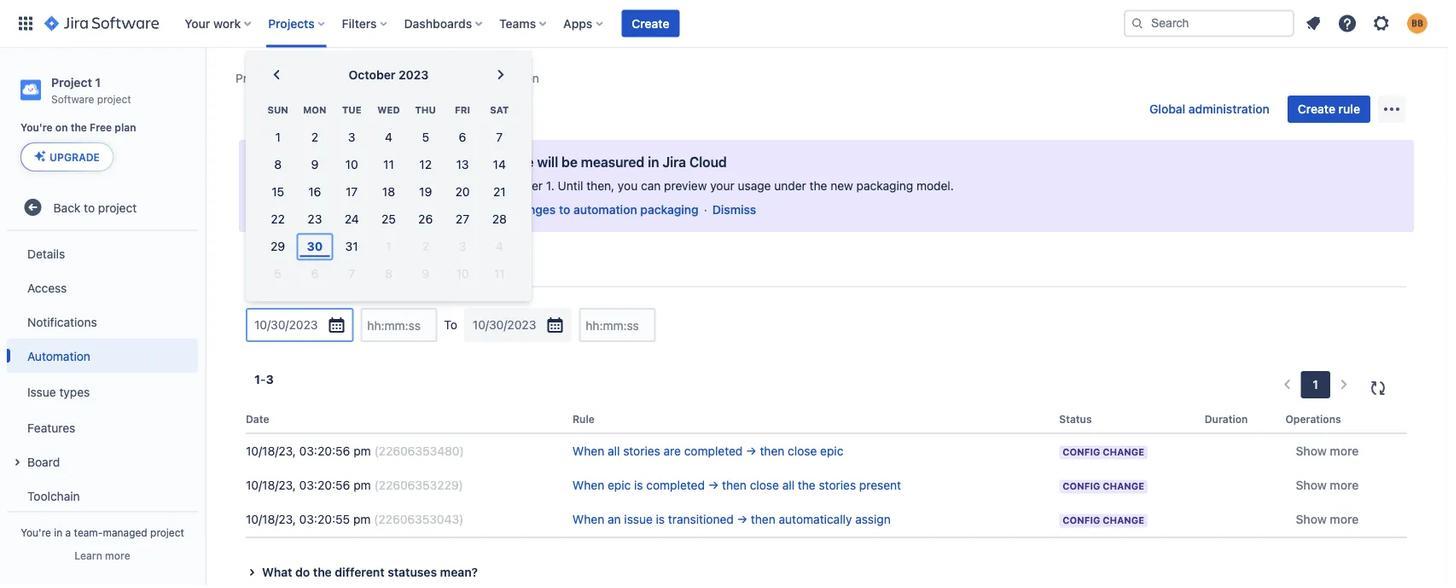 Task type: vqa. For each thing, say whether or not it's contained in the screenshot.
the bottommost 1 'button'
yes



Task type: locate. For each thing, give the bounding box(es) containing it.
epic up an on the bottom left of page
[[608, 479, 631, 493]]

1 hh:mm:ss field from the left
[[362, 310, 436, 341]]

all
[[608, 444, 620, 458], [782, 479, 795, 493]]

10 up to
[[456, 267, 469, 281]]

1 vertical spatial 10/18/23,
[[246, 479, 296, 493]]

next month image
[[491, 65, 511, 85]]

automation down project 1 link
[[247, 97, 351, 121]]

1 vertical spatial 8
[[385, 267, 392, 281]]

16 button
[[296, 179, 333, 206]]

create inside button
[[632, 16, 669, 30]]

1 vertical spatial 11
[[494, 267, 505, 281]]

8
[[274, 158, 282, 172], [385, 267, 392, 281]]

1 horizontal spatial automation
[[573, 203, 637, 217]]

4 button down 28
[[481, 233, 518, 261]]

features
[[27, 421, 75, 435]]

plan
[[115, 121, 136, 133]]

0 vertical spatial show more
[[1296, 444, 1359, 458]]

automation link up sat
[[476, 68, 539, 89]]

change for when all stories are completed → then close epic
[[1103, 447, 1145, 458]]

all left are at the bottom of page
[[608, 444, 620, 458]]

1 vertical spatial usage
[[738, 179, 771, 193]]

when for when an issue is transitioned → then automatically assign
[[573, 513, 604, 527]]

1 up "operations" in the bottom right of the page
[[1313, 378, 1319, 392]]

row up 25
[[259, 179, 518, 206]]

(22606353043)
[[374, 513, 464, 527]]

3 for bottom 3 button
[[459, 240, 466, 254]]

3 change from the top
[[1103, 515, 1145, 526]]

when an issue is transitioned → then automatically assign link
[[573, 513, 891, 527]]

9 button right templates icon
[[407, 261, 444, 288]]

10/18/23, for 10/18/23, 03:20:55 pm (22606353043)
[[246, 513, 296, 527]]

4 button down wed at the top
[[370, 124, 407, 151]]

you
[[618, 179, 638, 193]]

2 vertical spatial automation
[[27, 349, 90, 363]]

an
[[608, 513, 621, 527]]

1 03:20:56 from the top
[[299, 444, 350, 458]]

13
[[456, 158, 469, 172]]

19
[[419, 185, 432, 199]]

4
[[385, 130, 392, 144], [496, 240, 503, 254]]

1 row from the top
[[259, 96, 518, 124]]

row down 18
[[259, 206, 518, 233]]

rule
[[573, 413, 595, 425]]

take
[[395, 179, 418, 193]]

2 vertical spatial →
[[737, 513, 748, 527]]

4 down "28" button
[[496, 240, 503, 254]]

then
[[760, 444, 785, 458], [722, 479, 747, 493], [751, 513, 776, 527]]

None text field
[[473, 317, 476, 334]]

tab list
[[239, 259, 1414, 288]]

will left be
[[537, 154, 558, 170]]

automation link for project settings
[[476, 68, 539, 89]]

3 button down 27
[[444, 233, 481, 261]]

the right do
[[313, 566, 332, 580]]

in left 'jira'
[[648, 154, 659, 170]]

to right back
[[84, 200, 95, 214]]

automation up from
[[419, 154, 492, 170]]

1 vertical spatial changes
[[508, 203, 556, 217]]

0 vertical spatial automation
[[419, 154, 492, 170]]

changes up preview new usage button
[[324, 179, 371, 193]]

2 change from the top
[[1103, 481, 1145, 492]]

the right on
[[71, 121, 87, 133]]

automation link
[[476, 68, 539, 89], [7, 339, 198, 373]]

· left dismiss
[[704, 203, 707, 217]]

·
[[400, 203, 403, 217], [704, 203, 707, 217]]

teams
[[499, 16, 536, 30]]

1 button up "operations" in the bottom right of the page
[[1301, 371, 1330, 399]]

8 right log
[[385, 267, 392, 281]]

0 horizontal spatial automation
[[27, 349, 90, 363]]

10/18/23, 03:20:56 pm (22606353480)
[[246, 444, 464, 458]]

packaging left model.
[[857, 179, 913, 193]]

hh:mm:ss field
[[362, 310, 436, 341], [581, 310, 654, 341]]

projects up the last month icon
[[268, 16, 315, 30]]

0 vertical spatial config
[[1063, 447, 1100, 458]]

11 button down "28" button
[[481, 261, 518, 288]]

1 config from the top
[[1063, 447, 1100, 458]]

new inside we're changing how automation usage will be measured in jira cloud these changes will take effect from november 1. until then, you can preview your usage under the new packaging model.
[[831, 179, 853, 193]]

grid containing 1
[[259, 96, 518, 288]]

10 button up 17
[[333, 151, 370, 179]]

1 horizontal spatial create
[[1298, 102, 1336, 116]]

1 horizontal spatial epic
[[820, 444, 844, 458]]

0 vertical spatial automation link
[[476, 68, 539, 89]]

row down 31 at top left
[[259, 261, 518, 288]]

2 button down "26"
[[407, 233, 444, 261]]

11 for 11 button to the bottom
[[494, 267, 505, 281]]

changes
[[324, 179, 371, 193], [508, 203, 556, 217]]

3 show more from the top
[[1296, 513, 1359, 527]]

0 vertical spatial when
[[573, 444, 604, 458]]

show more button
[[1286, 438, 1369, 465], [1286, 472, 1369, 499], [1286, 506, 1369, 534]]

2 horizontal spatial usage
[[738, 179, 771, 193]]

row group containing 1
[[259, 124, 518, 288]]

automation link up types
[[7, 339, 198, 373]]

audit log image
[[309, 267, 323, 280]]

1 vertical spatial 7
[[348, 267, 355, 281]]

0 horizontal spatial in
[[54, 527, 63, 539]]

2 vertical spatial show more
[[1296, 513, 1359, 527]]

to inside back to project link
[[84, 200, 95, 214]]

3
[[348, 130, 355, 144], [459, 240, 466, 254], [266, 373, 274, 387]]

2 10/18/23, from the top
[[246, 479, 296, 493]]

7 left log
[[348, 267, 355, 281]]

when for when epic is completed → then close all the stories present
[[573, 479, 604, 493]]

1 vertical spatial projects
[[236, 71, 281, 85]]

1 vertical spatial will
[[374, 179, 392, 193]]

teams button
[[494, 10, 553, 37]]

0 vertical spatial project
[[97, 93, 131, 105]]

1 vertical spatial 8 button
[[370, 261, 407, 288]]

0 vertical spatial 03:20:56
[[299, 444, 350, 458]]

03:20:56 for (22606353480)
[[299, 444, 350, 458]]

1 button down sun
[[259, 124, 296, 151]]

1 vertical spatial completed
[[646, 479, 705, 493]]

6 down fri
[[459, 130, 466, 144]]

change for when an issue is transitioned → then automatically assign
[[1103, 515, 1145, 526]]

0 vertical spatial 9
[[311, 158, 319, 172]]

row down october 2023
[[259, 96, 518, 124]]

1 - 3
[[254, 373, 274, 387]]

we're changing how automation usage will be measured in jira cloud these changes will take effect from november 1. until then, you can preview your usage under the new packaging model.
[[287, 154, 954, 193]]

1 horizontal spatial 8
[[385, 267, 392, 281]]

1 show more from the top
[[1296, 444, 1359, 458]]

the
[[71, 121, 87, 133], [810, 179, 827, 193], [798, 479, 816, 493], [313, 566, 332, 580]]

30 button
[[296, 233, 333, 261]]

2 show more from the top
[[1296, 479, 1359, 493]]

all up automatically
[[782, 479, 795, 493]]

2 03:20:56 from the top
[[299, 479, 350, 493]]

0 vertical spatial →
[[746, 444, 757, 458]]

3 for the leftmost 3 button
[[348, 130, 355, 144]]

show for epic
[[1296, 444, 1327, 458]]

until
[[558, 179, 583, 193]]

→ down when all stories are completed → then close epic link
[[708, 479, 719, 493]]

5 row from the top
[[259, 206, 518, 233]]

2 vertical spatial when
[[573, 513, 604, 527]]

epic
[[820, 444, 844, 458], [608, 479, 631, 493]]

1 up free
[[95, 75, 101, 89]]

stories left are at the bottom of page
[[623, 444, 660, 458]]

row containing 15
[[259, 179, 518, 206]]

1 show more button from the top
[[1286, 438, 1369, 465]]

banner
[[0, 0, 1448, 48]]

2 vertical spatial project
[[150, 527, 184, 539]]

changes inside we're changing how automation usage will be measured in jira cloud these changes will take effect from november 1. until then, you can preview your usage under the new packaging model.
[[324, 179, 371, 193]]

are
[[664, 444, 681, 458]]

1 vertical spatial 3
[[459, 240, 466, 254]]

2 you're from the top
[[21, 527, 51, 539]]

primary element
[[10, 0, 1124, 47]]

change
[[1103, 447, 1145, 458], [1103, 481, 1145, 492], [1103, 515, 1145, 526]]

automation for project settings
[[476, 71, 539, 85]]

3 10/18/23, from the top
[[246, 513, 296, 527]]

11 button up 18
[[370, 151, 407, 179]]

pm for (22606353480)
[[354, 444, 371, 458]]

1 you're from the top
[[20, 121, 53, 133]]

1 horizontal spatial close
[[788, 444, 817, 458]]

0 vertical spatial close
[[788, 444, 817, 458]]

pm up 10/18/23, 03:20:56 pm (22606353229)
[[354, 444, 371, 458]]

1 horizontal spatial 4
[[496, 240, 503, 254]]

1 horizontal spatial 9 button
[[407, 261, 444, 288]]

jira software image
[[44, 13, 159, 34], [44, 13, 159, 34]]

4 down wed at the top
[[385, 130, 392, 144]]

2 horizontal spatial project
[[369, 71, 408, 85]]

0 vertical spatial 8
[[274, 158, 282, 172]]

6 button up 13
[[444, 124, 481, 151]]

10/18/23,
[[246, 444, 296, 458], [246, 479, 296, 493], [246, 513, 296, 527]]

config change for when epic is completed → then close all the stories present
[[1063, 481, 1145, 492]]

close up when an issue is transitioned → then automatically assign on the bottom of the page
[[750, 479, 779, 493]]

03:20:56 up 03:20:55
[[299, 479, 350, 493]]

when epic is completed → then close all the stories present link
[[573, 479, 901, 493]]

2 vertical spatial config
[[1063, 515, 1100, 526]]

3 config from the top
[[1063, 515, 1100, 526]]

14 button
[[481, 151, 518, 179]]

1 vertical spatial close
[[750, 479, 779, 493]]

10 up 17
[[345, 158, 358, 172]]

18
[[382, 185, 395, 199]]

access link
[[7, 271, 198, 305]]

3 show more button from the top
[[1286, 506, 1369, 534]]

9 right templates icon
[[422, 267, 429, 281]]

1 horizontal spatial automation
[[247, 97, 351, 121]]

global
[[1150, 102, 1186, 116]]

managed
[[103, 527, 147, 539]]

projects inside popup button
[[268, 16, 315, 30]]

settings image
[[1371, 13, 1392, 34]]

1 config change from the top
[[1063, 447, 1145, 458]]

packaging down preview
[[640, 203, 699, 217]]

1 left october
[[343, 71, 349, 85]]

create right apps popup button
[[632, 16, 669, 30]]

how
[[390, 154, 416, 170]]

pm for (22606353043)
[[353, 513, 371, 527]]

1 horizontal spatial hh:mm:ss field
[[581, 310, 654, 341]]

packaging
[[857, 179, 913, 193], [640, 203, 699, 217]]

group containing details
[[7, 231, 198, 552]]

1 vertical spatial stories
[[819, 479, 856, 493]]

5 button up 12
[[407, 124, 444, 151]]

epic up automatically
[[820, 444, 844, 458]]

0 vertical spatial then
[[760, 444, 785, 458]]

1 horizontal spatial 7 button
[[481, 124, 518, 151]]

you're for you're on the free plan
[[20, 121, 53, 133]]

→ for transitioned
[[737, 513, 748, 527]]

sidebar navigation image
[[186, 68, 224, 102]]

projects for projects link
[[236, 71, 281, 85]]

new right under
[[831, 179, 853, 193]]

8 up 15
[[274, 158, 282, 172]]

1 vertical spatial pm
[[354, 479, 371, 493]]

project up details link
[[98, 200, 137, 214]]

3 row from the top
[[259, 151, 518, 179]]

automation up sat
[[476, 71, 539, 85]]

1 vertical spatial is
[[656, 513, 665, 527]]

1 button down 25
[[370, 233, 407, 261]]

0 horizontal spatial to
[[84, 200, 95, 214]]

duration
[[1205, 413, 1248, 425]]

1 down sun
[[275, 130, 281, 144]]

usage
[[495, 154, 534, 170], [738, 179, 771, 193], [361, 203, 395, 217]]

create left rule
[[1298, 102, 1336, 116]]

you're left a
[[21, 527, 51, 539]]

10 button up to
[[444, 261, 481, 288]]

0 horizontal spatial new
[[334, 203, 358, 217]]

2 10/30/2023 from the left
[[473, 318, 536, 332]]

completed down are at the bottom of page
[[646, 479, 705, 493]]

1 vertical spatial →
[[708, 479, 719, 493]]

0 horizontal spatial create
[[632, 16, 669, 30]]

24 button
[[333, 206, 370, 233]]

1 vertical spatial all
[[782, 479, 795, 493]]

1 10/18/23, from the top
[[246, 444, 296, 458]]

23 button
[[296, 206, 333, 233]]

create rule
[[1298, 102, 1360, 116]]

6 button down 30
[[296, 261, 333, 288]]

row containing 8
[[259, 151, 518, 179]]

more inside learn more button
[[105, 550, 130, 562]]

you're in a team-managed project
[[21, 527, 184, 539]]

0 vertical spatial 10/18/23,
[[246, 444, 296, 458]]

stories up automatically
[[819, 479, 856, 493]]

to down until
[[559, 203, 570, 217]]

1 vertical spatial config
[[1063, 481, 1100, 492]]

5 button down 29
[[259, 261, 296, 288]]

the up automatically
[[798, 479, 816, 493]]

0 horizontal spatial 5
[[274, 267, 282, 281]]

10/30/2023 right to
[[473, 318, 536, 332]]

we're
[[287, 154, 324, 170]]

11 button
[[370, 151, 407, 179], [481, 261, 518, 288]]

→ down when epic is completed → then close all the stories present
[[737, 513, 748, 527]]

usage up dismiss
[[738, 179, 771, 193]]

row containing sun
[[259, 96, 518, 124]]

0 horizontal spatial 10
[[345, 158, 358, 172]]

3 button
[[333, 124, 370, 151], [444, 233, 481, 261]]

2 when from the top
[[573, 479, 604, 493]]

then up when epic is completed → then close all the stories present link
[[760, 444, 785, 458]]

3 up the date
[[266, 373, 274, 387]]

None text field
[[254, 317, 258, 334]]

2 button up we're
[[296, 124, 333, 151]]

row down 25
[[259, 233, 518, 261]]

11 down "28" button
[[494, 267, 505, 281]]

0 horizontal spatial 11 button
[[370, 151, 407, 179]]

you're
[[20, 121, 53, 133], [21, 527, 51, 539]]

global administration link
[[1139, 96, 1280, 123]]

automation for notifications
[[27, 349, 90, 363]]

1 change from the top
[[1103, 447, 1145, 458]]

0 vertical spatial change
[[1103, 447, 1145, 458]]

row up 18
[[259, 151, 518, 179]]

0 horizontal spatial 2
[[311, 130, 318, 144]]

1 horizontal spatial 5
[[422, 130, 429, 144]]

→
[[746, 444, 757, 458], [708, 479, 719, 493], [737, 513, 748, 527]]

row
[[259, 96, 518, 124], [259, 124, 518, 151], [259, 151, 518, 179], [259, 179, 518, 206], [259, 206, 518, 233], [259, 233, 518, 261], [259, 261, 518, 288]]

october
[[349, 68, 395, 82]]

2 down 26 button
[[422, 240, 429, 254]]

11 up 18
[[383, 158, 394, 172]]

group
[[7, 231, 198, 552]]

4 row from the top
[[259, 179, 518, 206]]

7 row from the top
[[259, 261, 518, 288]]

5 down thu
[[422, 130, 429, 144]]

then up when an issue is transitioned → then automatically assign on the bottom of the page
[[722, 479, 747, 493]]

create inside button
[[1298, 102, 1336, 116]]

2 vertical spatial pm
[[353, 513, 371, 527]]

1 horizontal spatial 11 button
[[481, 261, 518, 288]]

1 show from the top
[[1296, 444, 1327, 458]]

free
[[90, 121, 112, 133]]

will left take
[[374, 179, 392, 193]]

projects button
[[263, 10, 332, 37]]

0 horizontal spatial epic
[[608, 479, 631, 493]]

12 button
[[407, 151, 444, 179]]

in left a
[[54, 527, 63, 539]]

03:20:56
[[299, 444, 350, 458], [299, 479, 350, 493]]

3 down 27 "button" at the left of page
[[459, 240, 466, 254]]

grid
[[259, 96, 518, 288]]

is right the issue in the left of the page
[[656, 513, 665, 527]]

2 horizontal spatial 3
[[459, 240, 466, 254]]

3 when from the top
[[573, 513, 604, 527]]

Search field
[[1124, 10, 1295, 37]]

10/30/2023
[[254, 318, 318, 332], [473, 318, 536, 332]]

completed right are at the bottom of page
[[684, 444, 743, 458]]

1 vertical spatial 6
[[311, 267, 319, 281]]

actions image
[[1382, 99, 1402, 119]]

· right 25
[[400, 203, 403, 217]]

project up plan
[[97, 93, 131, 105]]

0 horizontal spatial all
[[608, 444, 620, 458]]

7 button down 31 at top left
[[333, 261, 370, 288]]

create button
[[622, 10, 680, 37]]

back to project
[[53, 200, 137, 214]]

7 button up 14 at the left top
[[481, 124, 518, 151]]

9 up these
[[311, 158, 319, 172]]

row down wed at the top
[[259, 124, 518, 151]]

2 hh:mm:ss field from the left
[[581, 310, 654, 341]]

refresh log image
[[1368, 378, 1388, 399]]

2 vertical spatial change
[[1103, 515, 1145, 526]]

→ up when epic is completed → then close all the stories present link
[[746, 444, 757, 458]]

1 vertical spatial create
[[1298, 102, 1336, 116]]

0 vertical spatial 11 button
[[370, 151, 407, 179]]

0 vertical spatial 7
[[496, 130, 503, 144]]

apps
[[563, 16, 593, 30]]

then down when epic is completed → then close all the stories present
[[751, 513, 776, 527]]

pm for (22606353229)
[[354, 479, 371, 493]]

dashboards
[[404, 16, 472, 30]]

3 config change from the top
[[1063, 515, 1145, 526]]

when an issue is transitioned → then automatically assign
[[573, 513, 891, 527]]

6 button
[[444, 124, 481, 151], [296, 261, 333, 288]]

project inside project 1 software project
[[51, 75, 92, 89]]

0 vertical spatial 9 button
[[296, 151, 333, 179]]

new down 17
[[334, 203, 358, 217]]

26 button
[[407, 206, 444, 233]]

pm down 10/18/23, 03:20:56 pm (22606353229)
[[353, 513, 371, 527]]

change for when epic is completed → then close all the stories present
[[1103, 481, 1145, 492]]

1 horizontal spatial 11
[[494, 267, 505, 281]]

show more button for when all stories are completed → then close epic
[[1286, 438, 1369, 465]]

1 vertical spatial in
[[54, 527, 63, 539]]

1 vertical spatial 5
[[274, 267, 282, 281]]

0 horizontal spatial 1 button
[[259, 124, 296, 151]]

0 vertical spatial stories
[[623, 444, 660, 458]]

what do the different statuses mean?
[[262, 566, 478, 580]]

apps button
[[558, 10, 610, 37]]

1 vertical spatial 11 button
[[481, 261, 518, 288]]

9 button up these
[[296, 151, 333, 179]]

0 vertical spatial pm
[[354, 444, 371, 458]]

1 vertical spatial show more
[[1296, 479, 1359, 493]]

wed
[[377, 105, 400, 116]]

1 vertical spatial 03:20:56
[[299, 479, 350, 493]]

2 up we're
[[311, 130, 318, 144]]

1 horizontal spatial 2
[[422, 240, 429, 254]]

2 config change from the top
[[1063, 481, 1145, 492]]

rule
[[1339, 102, 1360, 116]]

15
[[272, 185, 284, 199]]

1 vertical spatial then
[[722, 479, 747, 493]]

1 horizontal spatial new
[[831, 179, 853, 193]]

your work button
[[179, 10, 258, 37]]

0 vertical spatial you're
[[20, 121, 53, 133]]

2 · from the left
[[704, 203, 707, 217]]

automation
[[419, 154, 492, 170], [573, 203, 637, 217]]

0 horizontal spatial 8 button
[[259, 151, 296, 179]]

3 show from the top
[[1296, 513, 1327, 527]]

config change for when all stories are completed → then close epic
[[1063, 447, 1145, 458]]

10/18/23, for 10/18/23, 03:20:56 pm (22606353480)
[[246, 444, 296, 458]]

21 button
[[481, 179, 518, 206]]

2 config from the top
[[1063, 481, 1100, 492]]

0 vertical spatial will
[[537, 154, 558, 170]]

project for project settings
[[369, 71, 408, 85]]

1 when from the top
[[573, 444, 604, 458]]

0 horizontal spatial stories
[[623, 444, 660, 458]]

1 vertical spatial 1 button
[[370, 233, 407, 261]]

rules image
[[246, 267, 259, 280]]

config for when epic is completed → then close all the stories present
[[1063, 481, 1100, 492]]

3 button up changing
[[333, 124, 370, 151]]

the right under
[[810, 179, 827, 193]]

23
[[308, 212, 322, 226]]

back
[[53, 200, 81, 214]]

row containing 22
[[259, 206, 518, 233]]

project settings link
[[369, 68, 456, 89]]

1 vertical spatial 10
[[456, 267, 469, 281]]

2 row from the top
[[259, 124, 518, 151]]

4 button
[[370, 124, 407, 151], [481, 233, 518, 261]]

10/30/2023 down rules
[[254, 318, 318, 332]]

details link
[[7, 237, 198, 271]]

project inside project 1 software project
[[97, 93, 131, 105]]

(22606353229)
[[374, 479, 463, 493]]

row group
[[259, 124, 518, 288]]

1 · from the left
[[400, 203, 403, 217]]

6 row from the top
[[259, 233, 518, 261]]



Task type: describe. For each thing, give the bounding box(es) containing it.
22 button
[[259, 206, 296, 233]]

the inside we're changing how automation usage will be measured in jira cloud these changes will take effect from november 1. until then, you can preview your usage under the new packaging model.
[[810, 179, 827, 193]]

when for when all stories are completed → then close epic
[[573, 444, 604, 458]]

create for create
[[632, 16, 669, 30]]

details
[[27, 246, 65, 261]]

-
[[260, 373, 266, 387]]

1 10/30/2023 from the left
[[254, 318, 318, 332]]

issue
[[624, 513, 653, 527]]

your
[[710, 179, 735, 193]]

1 horizontal spatial 10 button
[[444, 261, 481, 288]]

show for assign
[[1296, 513, 1327, 527]]

1 horizontal spatial 1 button
[[370, 233, 407, 261]]

0 vertical spatial 10
[[345, 158, 358, 172]]

0 vertical spatial 2
[[311, 130, 318, 144]]

global administration
[[1150, 102, 1270, 116]]

then for transitioned
[[751, 513, 776, 527]]

11 for 11 button to the top
[[383, 158, 394, 172]]

2 horizontal spatial 1 button
[[1301, 371, 1330, 399]]

when epic is completed → then close all the stories present
[[573, 479, 901, 493]]

expand image
[[7, 452, 27, 473]]

03:20:56 for (22606353229)
[[299, 479, 350, 493]]

preview
[[287, 203, 331, 217]]

0 horizontal spatial 4 button
[[370, 124, 407, 151]]

1 vertical spatial 3 button
[[444, 233, 481, 261]]

13 button
[[444, 151, 481, 179]]

1 inside project 1 software project
[[95, 75, 101, 89]]

about
[[472, 203, 505, 217]]

0 vertical spatial 1 button
[[259, 124, 296, 151]]

→ for completed
[[746, 444, 757, 458]]

1 vertical spatial automation
[[247, 97, 351, 121]]

pagination element
[[1274, 371, 1358, 399]]

read
[[409, 203, 437, 217]]

help image
[[1337, 13, 1358, 34]]

project settings
[[369, 71, 456, 85]]

22
[[271, 212, 285, 226]]

2 show from the top
[[1296, 479, 1327, 493]]

1 horizontal spatial 8 button
[[370, 261, 407, 288]]

6 for the leftmost 6 button
[[311, 267, 319, 281]]

dashboards button
[[399, 10, 489, 37]]

automation inside we're changing how automation usage will be measured in jira cloud these changes will take effect from november 1. until then, you can preview your usage under the new packaging model.
[[419, 154, 492, 170]]

0 horizontal spatial will
[[374, 179, 392, 193]]

then for completed
[[760, 444, 785, 458]]

the inside dropdown button
[[313, 566, 332, 580]]

10/18/23, 03:20:56 pm (22606353229)
[[246, 479, 463, 493]]

1 horizontal spatial will
[[537, 154, 558, 170]]

1 down 25 button
[[386, 240, 391, 254]]

1 up the date
[[254, 373, 260, 387]]

8 for rightmost 8 button
[[385, 267, 392, 281]]

preview new usage · read more about changes to automation packaging · dismiss
[[287, 203, 756, 217]]

appswitcher icon image
[[15, 13, 36, 34]]

0 horizontal spatial 9
[[311, 158, 319, 172]]

fri
[[455, 105, 470, 116]]

sat
[[490, 105, 509, 116]]

you're on the free plan
[[20, 121, 136, 133]]

1 horizontal spatial 10
[[456, 267, 469, 281]]

project for project 1
[[301, 71, 340, 85]]

0 horizontal spatial 4
[[385, 130, 392, 144]]

20 button
[[444, 179, 481, 206]]

0 horizontal spatial 5 button
[[259, 261, 296, 288]]

read more about changes to automation packaging button
[[409, 201, 699, 218]]

19 button
[[407, 179, 444, 206]]

learn
[[75, 550, 102, 562]]

status
[[1059, 413, 1092, 425]]

12
[[419, 158, 432, 172]]

show more for epic
[[1296, 444, 1359, 458]]

config for when an issue is transitioned → then automatically assign
[[1063, 515, 1100, 526]]

automation link for notifications
[[7, 339, 198, 373]]

show more for assign
[[1296, 513, 1359, 527]]

upgrade button
[[21, 144, 113, 171]]

create for create rule
[[1298, 102, 1336, 116]]

25 button
[[370, 206, 407, 233]]

1 horizontal spatial to
[[559, 203, 570, 217]]

config change for when an issue is transitioned → then automatically assign
[[1063, 515, 1145, 526]]

operations
[[1286, 413, 1341, 425]]

dismiss
[[712, 203, 756, 217]]

project 1
[[301, 71, 349, 85]]

row containing 29
[[259, 233, 518, 261]]

14
[[493, 158, 506, 172]]

10/18/23, 03:20:55 pm (22606353043)
[[246, 513, 464, 527]]

templates
[[407, 266, 466, 280]]

changing
[[327, 154, 386, 170]]

cloud
[[689, 154, 727, 170]]

automatically
[[779, 513, 852, 527]]

filters
[[342, 16, 377, 30]]

1 horizontal spatial 9
[[422, 267, 429, 281]]

present
[[859, 479, 901, 493]]

0 horizontal spatial 7
[[348, 267, 355, 281]]

what do the different statuses mean? button
[[242, 563, 1407, 583]]

0 horizontal spatial close
[[750, 479, 779, 493]]

assign
[[855, 513, 891, 527]]

a
[[65, 527, 71, 539]]

0 horizontal spatial is
[[634, 479, 643, 493]]

0 horizontal spatial 7 button
[[333, 261, 370, 288]]

10/18/23, for 10/18/23, 03:20:56 pm (22606353229)
[[246, 479, 296, 493]]

1 vertical spatial 2 button
[[407, 233, 444, 261]]

1 inside pagination element
[[1313, 378, 1319, 392]]

work
[[213, 16, 241, 30]]

you're for you're in a team-managed project
[[21, 527, 51, 539]]

mon
[[303, 105, 326, 116]]

2023
[[398, 68, 429, 82]]

october 2023
[[349, 68, 429, 82]]

transitioned
[[668, 513, 734, 527]]

1 horizontal spatial 5 button
[[407, 124, 444, 151]]

0 vertical spatial all
[[608, 444, 620, 458]]

what
[[262, 566, 292, 580]]

board
[[27, 455, 60, 469]]

settings
[[412, 71, 456, 85]]

types
[[59, 385, 90, 399]]

audit
[[325, 266, 354, 280]]

effect
[[421, 179, 454, 193]]

sun
[[267, 105, 288, 116]]

board button
[[7, 445, 198, 479]]

27 button
[[444, 206, 481, 233]]

then,
[[586, 179, 615, 193]]

0 vertical spatial 10 button
[[333, 151, 370, 179]]

1 horizontal spatial changes
[[508, 203, 556, 217]]

your profile and settings image
[[1407, 13, 1428, 34]]

mean?
[[440, 566, 478, 580]]

team-
[[74, 527, 103, 539]]

1 vertical spatial epic
[[608, 479, 631, 493]]

0 horizontal spatial 3 button
[[333, 124, 370, 151]]

31
[[345, 240, 358, 254]]

1 vertical spatial project
[[98, 200, 137, 214]]

under
[[774, 179, 806, 193]]

03:20:55
[[299, 513, 350, 527]]

1 horizontal spatial is
[[656, 513, 665, 527]]

expand image
[[242, 563, 262, 583]]

issue types
[[27, 385, 90, 399]]

tab list containing rules
[[239, 259, 1414, 288]]

thu
[[415, 105, 436, 116]]

preview new usage button
[[287, 201, 395, 218]]

0 horizontal spatial 6 button
[[296, 261, 333, 288]]

issue types link
[[7, 373, 198, 411]]

2 show more button from the top
[[1286, 472, 1369, 499]]

6 for the rightmost 6 button
[[459, 130, 466, 144]]

last month image
[[266, 65, 287, 85]]

0 horizontal spatial 2 button
[[296, 124, 333, 151]]

in inside we're changing how automation usage will be measured in jira cloud these changes will take effect from november 1. until then, you can preview your usage under the new packaging model.
[[648, 154, 659, 170]]

row containing 1
[[259, 124, 518, 151]]

0 horizontal spatial packaging
[[640, 203, 699, 217]]

17
[[346, 185, 358, 199]]

28
[[492, 212, 507, 226]]

0 vertical spatial completed
[[684, 444, 743, 458]]

these
[[287, 179, 321, 193]]

banner containing your work
[[0, 0, 1448, 48]]

28 button
[[481, 206, 518, 233]]

1 vertical spatial 9 button
[[407, 261, 444, 288]]

31 button
[[333, 233, 370, 261]]

0 horizontal spatial usage
[[361, 203, 395, 217]]

1 horizontal spatial 6 button
[[444, 124, 481, 151]]

1 horizontal spatial usage
[[495, 154, 534, 170]]

search image
[[1131, 17, 1144, 30]]

1 vertical spatial 4
[[496, 240, 503, 254]]

toolchain
[[27, 489, 80, 503]]

show more button for when an issue is transitioned → then automatically assign
[[1286, 506, 1369, 534]]

config for when all stories are completed → then close epic
[[1063, 447, 1100, 458]]

row containing 5
[[259, 261, 518, 288]]

17 button
[[333, 179, 370, 206]]

templates image
[[392, 267, 406, 280]]

preview
[[664, 179, 707, 193]]

notifications image
[[1303, 13, 1324, 34]]

0 vertical spatial epic
[[820, 444, 844, 458]]

8 for the left 8 button
[[274, 158, 282, 172]]

packaging inside we're changing how automation usage will be measured in jira cloud these changes will take effect from november 1. until then, you can preview your usage under the new packaging model.
[[857, 179, 913, 193]]

2 vertical spatial 3
[[266, 373, 274, 387]]

1 horizontal spatial all
[[782, 479, 795, 493]]

26
[[418, 212, 433, 226]]

1 horizontal spatial 4 button
[[481, 233, 518, 261]]

18 button
[[370, 179, 407, 206]]

projects for projects popup button
[[268, 16, 315, 30]]



